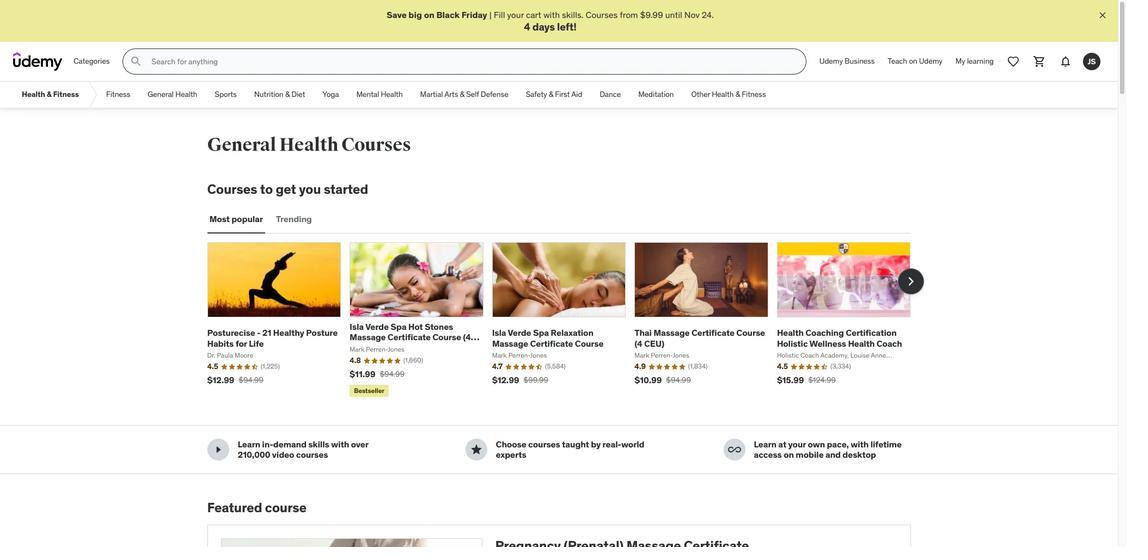 Task type: locate. For each thing, give the bounding box(es) containing it.
& left diet
[[285, 90, 290, 99]]

arrow pointing to subcategory menu links image
[[88, 82, 97, 108]]

1 horizontal spatial learn
[[754, 439, 777, 450]]

self
[[466, 90, 479, 99]]

medium image left 210,000
[[212, 444, 225, 457]]

general up to
[[207, 134, 276, 157]]

& down "udemy" image
[[47, 90, 51, 99]]

with right pace, on the right of the page
[[851, 439, 869, 450]]

2 vertical spatial on
[[784, 450, 795, 461]]

1 horizontal spatial isla
[[492, 328, 507, 339]]

& left the self
[[460, 90, 465, 99]]

general right fitness link
[[148, 90, 174, 99]]

carousel element
[[207, 242, 924, 400]]

most popular
[[210, 214, 263, 225]]

0 horizontal spatial certificate
[[388, 332, 431, 343]]

on left the mobile
[[784, 450, 795, 461]]

1 horizontal spatial udemy
[[920, 56, 943, 66]]

fitness left arrow pointing to subcategory menu links image at the top left of page
[[53, 90, 79, 99]]

1 horizontal spatial course
[[575, 338, 604, 349]]

medium image for learn in-demand skills with over 210,000 video courses
[[212, 444, 225, 457]]

0 horizontal spatial udemy
[[820, 56, 844, 66]]

0 horizontal spatial general
[[148, 90, 174, 99]]

& for health
[[47, 90, 51, 99]]

2 horizontal spatial massage
[[654, 328, 690, 339]]

courses right the video
[[296, 450, 328, 461]]

your right at
[[789, 439, 807, 450]]

0 vertical spatial general
[[148, 90, 174, 99]]

1 udemy from the left
[[820, 56, 844, 66]]

trending
[[276, 214, 312, 225]]

0 horizontal spatial courses
[[296, 450, 328, 461]]

teach on udemy
[[888, 56, 943, 66]]

arts
[[445, 90, 458, 99]]

courses inside learn in-demand skills with over 210,000 video courses
[[296, 450, 328, 461]]

0 horizontal spatial massage
[[350, 332, 386, 343]]

0 horizontal spatial spa
[[391, 322, 407, 332]]

0 vertical spatial courses
[[586, 9, 618, 20]]

fitness
[[53, 90, 79, 99], [106, 90, 130, 99], [742, 90, 766, 99]]

hot
[[409, 322, 423, 332]]

fill
[[494, 9, 505, 20]]

udemy left business
[[820, 56, 844, 66]]

courses
[[586, 9, 618, 20], [342, 134, 411, 157], [207, 181, 257, 198]]

general health link
[[139, 82, 206, 108]]

0 horizontal spatial isla
[[350, 322, 364, 332]]

friday
[[462, 9, 488, 20]]

save big on black friday | fill your cart with skills. courses from $9.99 until nov 24. 4 days left!
[[387, 9, 714, 33]]

isla inside isla verde spa relaxation massage certificate course
[[492, 328, 507, 339]]

massage inside thai massage certificate course (4 ceu)
[[654, 328, 690, 339]]

2 & from the left
[[285, 90, 290, 99]]

wellness
[[810, 338, 847, 349]]

(4
[[463, 332, 471, 343], [635, 338, 643, 349]]

0 horizontal spatial on
[[424, 9, 435, 20]]

1 vertical spatial general
[[207, 134, 276, 157]]

courses inside save big on black friday | fill your cart with skills. courses from $9.99 until nov 24. 4 days left!
[[586, 9, 618, 20]]

health right the other
[[712, 90, 734, 99]]

0 horizontal spatial course
[[433, 332, 462, 343]]

certificate inside isla verde spa hot stones massage certificate course (4 ceu)
[[388, 332, 431, 343]]

4
[[524, 20, 531, 33]]

ceu) inside thai massage certificate course (4 ceu)
[[645, 338, 665, 349]]

health coaching certification holistic wellness health coach link
[[778, 328, 903, 349]]

close image
[[1098, 10, 1109, 21]]

1 horizontal spatial on
[[784, 450, 795, 461]]

next image
[[903, 273, 920, 291]]

my learning link
[[950, 49, 1001, 75]]

certificate inside thai massage certificate course (4 ceu)
[[692, 328, 735, 339]]

thai massage certificate course (4 ceu)
[[635, 328, 766, 349]]

1 vertical spatial your
[[789, 439, 807, 450]]

wishlist image
[[1008, 55, 1021, 68]]

1 horizontal spatial your
[[789, 439, 807, 450]]

fitness link
[[97, 82, 139, 108]]

with inside "learn at your own pace, with lifetime access on mobile and desktop"
[[851, 439, 869, 450]]

your right fill
[[508, 9, 524, 20]]

courses down mental health link
[[342, 134, 411, 157]]

until
[[666, 9, 683, 20]]

24.
[[702, 9, 714, 20]]

in-
[[262, 439, 273, 450]]

js link
[[1080, 49, 1106, 75]]

with
[[544, 9, 560, 20], [331, 439, 349, 450], [851, 439, 869, 450]]

learn left in-
[[238, 439, 260, 450]]

black
[[437, 9, 460, 20]]

0 horizontal spatial (4
[[463, 332, 471, 343]]

0 horizontal spatial learn
[[238, 439, 260, 450]]

health down "udemy" image
[[22, 90, 45, 99]]

massage inside isla verde spa relaxation massage certificate course
[[492, 338, 529, 349]]

over
[[351, 439, 369, 450]]

fitness right arrow pointing to subcategory menu links image at the top left of page
[[106, 90, 130, 99]]

& right the other
[[736, 90, 741, 99]]

spa for hot
[[391, 322, 407, 332]]

1 vertical spatial courses
[[342, 134, 411, 157]]

verde left hot in the left of the page
[[366, 322, 389, 332]]

categories button
[[67, 49, 116, 75]]

general for general health courses
[[207, 134, 276, 157]]

world
[[622, 439, 645, 450]]

learn at your own pace, with lifetime access on mobile and desktop
[[754, 439, 902, 461]]

2 horizontal spatial course
[[737, 328, 766, 339]]

demand
[[273, 439, 307, 450]]

0 horizontal spatial medium image
[[212, 444, 225, 457]]

days
[[533, 20, 555, 33]]

desktop
[[843, 450, 877, 461]]

2 horizontal spatial courses
[[586, 9, 618, 20]]

learn inside learn in-demand skills with over 210,000 video courses
[[238, 439, 260, 450]]

fitness right the other
[[742, 90, 766, 99]]

certificate
[[692, 328, 735, 339], [388, 332, 431, 343], [530, 338, 574, 349]]

2 horizontal spatial on
[[910, 56, 918, 66]]

udemy image
[[13, 52, 63, 71]]

0 horizontal spatial fitness
[[53, 90, 79, 99]]

udemy left my
[[920, 56, 943, 66]]

isla verde spa relaxation massage certificate course link
[[492, 328, 604, 349]]

1 horizontal spatial with
[[544, 9, 560, 20]]

-
[[257, 328, 261, 339]]

medium image left experts
[[470, 444, 483, 457]]

medium image
[[212, 444, 225, 457], [470, 444, 483, 457], [728, 444, 741, 457]]

0 vertical spatial your
[[508, 9, 524, 20]]

verde left relaxation
[[508, 328, 532, 339]]

0 horizontal spatial your
[[508, 9, 524, 20]]

course inside isla verde spa relaxation massage certificate course
[[575, 338, 604, 349]]

1 horizontal spatial general
[[207, 134, 276, 157]]

udemy
[[820, 56, 844, 66], [920, 56, 943, 66]]

1 horizontal spatial fitness
[[106, 90, 130, 99]]

skills
[[309, 439, 330, 450]]

0 horizontal spatial courses
[[207, 181, 257, 198]]

1 horizontal spatial courses
[[529, 439, 561, 450]]

1 vertical spatial on
[[910, 56, 918, 66]]

1 horizontal spatial medium image
[[470, 444, 483, 457]]

learn inside "learn at your own pace, with lifetime access on mobile and desktop"
[[754, 439, 777, 450]]

1 horizontal spatial courses
[[342, 134, 411, 157]]

started
[[324, 181, 369, 198]]

2 learn from the left
[[754, 439, 777, 450]]

health right mental
[[381, 90, 403, 99]]

courses left from
[[586, 9, 618, 20]]

spa
[[391, 322, 407, 332], [533, 328, 549, 339]]

0 horizontal spatial with
[[331, 439, 349, 450]]

your inside save big on black friday | fill your cart with skills. courses from $9.99 until nov 24. 4 days left!
[[508, 9, 524, 20]]

3 medium image from the left
[[728, 444, 741, 457]]

spa left relaxation
[[533, 328, 549, 339]]

learn for learn in-demand skills with over 210,000 video courses
[[238, 439, 260, 450]]

verde inside isla verde spa hot stones massage certificate course (4 ceu)
[[366, 322, 389, 332]]

& for nutrition
[[285, 90, 290, 99]]

learn
[[238, 439, 260, 450], [754, 439, 777, 450]]

js
[[1089, 57, 1097, 66]]

0 horizontal spatial verde
[[366, 322, 389, 332]]

medium image left access
[[728, 444, 741, 457]]

isla inside isla verde spa hot stones massage certificate course (4 ceu)
[[350, 322, 364, 332]]

(4 inside isla verde spa hot stones massage certificate course (4 ceu)
[[463, 332, 471, 343]]

(4 inside thai massage certificate course (4 ceu)
[[635, 338, 643, 349]]

access
[[754, 450, 782, 461]]

habits
[[207, 338, 234, 349]]

courses to get you started
[[207, 181, 369, 198]]

dance
[[600, 90, 621, 99]]

yoga
[[323, 90, 339, 99]]

pace,
[[827, 439, 850, 450]]

0 horizontal spatial ceu)
[[350, 342, 370, 353]]

with inside learn in-demand skills with over 210,000 video courses
[[331, 439, 349, 450]]

courses left taught
[[529, 439, 561, 450]]

1 horizontal spatial (4
[[635, 338, 643, 349]]

2 horizontal spatial medium image
[[728, 444, 741, 457]]

medium image for choose courses taught by real-world experts
[[470, 444, 483, 457]]

isla for isla verde spa hot stones massage certificate course (4 ceu)
[[350, 322, 364, 332]]

holistic
[[778, 338, 808, 349]]

spa inside isla verde spa hot stones massage certificate course (4 ceu)
[[391, 322, 407, 332]]

spa inside isla verde spa relaxation massage certificate course
[[533, 328, 549, 339]]

courses up most popular
[[207, 181, 257, 198]]

1 horizontal spatial spa
[[533, 328, 549, 339]]

0 vertical spatial on
[[424, 9, 435, 20]]

mobile
[[796, 450, 824, 461]]

on right teach
[[910, 56, 918, 66]]

dance link
[[591, 82, 630, 108]]

health left sports
[[175, 90, 197, 99]]

&
[[47, 90, 51, 99], [285, 90, 290, 99], [460, 90, 465, 99], [549, 90, 554, 99], [736, 90, 741, 99]]

1 medium image from the left
[[212, 444, 225, 457]]

with left 'over'
[[331, 439, 349, 450]]

1 horizontal spatial certificate
[[530, 338, 574, 349]]

ceu)
[[645, 338, 665, 349], [350, 342, 370, 353]]

get
[[276, 181, 296, 198]]

1 & from the left
[[47, 90, 51, 99]]

1 fitness from the left
[[53, 90, 79, 99]]

course
[[737, 328, 766, 339], [433, 332, 462, 343], [575, 338, 604, 349]]

health & fitness
[[22, 90, 79, 99]]

health
[[22, 90, 45, 99], [175, 90, 197, 99], [381, 90, 403, 99], [712, 90, 734, 99], [279, 134, 338, 157], [778, 328, 804, 339], [849, 338, 875, 349]]

spa left hot in the left of the page
[[391, 322, 407, 332]]

210,000
[[238, 450, 270, 461]]

1 horizontal spatial massage
[[492, 338, 529, 349]]

3 fitness from the left
[[742, 90, 766, 99]]

2 horizontal spatial certificate
[[692, 328, 735, 339]]

& left first
[[549, 90, 554, 99]]

1 horizontal spatial verde
[[508, 328, 532, 339]]

1 horizontal spatial ceu)
[[645, 338, 665, 349]]

coach
[[877, 338, 903, 349]]

with up days
[[544, 9, 560, 20]]

2 vertical spatial courses
[[207, 181, 257, 198]]

2 udemy from the left
[[920, 56, 943, 66]]

general inside 'link'
[[148, 90, 174, 99]]

3 & from the left
[[460, 90, 465, 99]]

2 horizontal spatial with
[[851, 439, 869, 450]]

isla verde spa hot stones massage certificate course (4 ceu)
[[350, 322, 471, 353]]

udemy business link
[[814, 49, 882, 75]]

4 & from the left
[[549, 90, 554, 99]]

on right big
[[424, 9, 435, 20]]

learn left at
[[754, 439, 777, 450]]

2 horizontal spatial fitness
[[742, 90, 766, 99]]

big
[[409, 9, 422, 20]]

verde inside isla verde spa relaxation massage certificate course
[[508, 328, 532, 339]]

health left coach
[[849, 338, 875, 349]]

2 medium image from the left
[[470, 444, 483, 457]]

1 learn from the left
[[238, 439, 260, 450]]

you
[[299, 181, 321, 198]]

massage
[[654, 328, 690, 339], [350, 332, 386, 343], [492, 338, 529, 349]]

your
[[508, 9, 524, 20], [789, 439, 807, 450]]



Task type: describe. For each thing, give the bounding box(es) containing it.
ceu) inside isla verde spa hot stones massage certificate course (4 ceu)
[[350, 342, 370, 353]]

life
[[249, 338, 264, 349]]

meditation
[[639, 90, 674, 99]]

isla for isla verde spa relaxation massage certificate course
[[492, 328, 507, 339]]

other health & fitness
[[692, 90, 766, 99]]

verde for certificate
[[508, 328, 532, 339]]

shopping cart with 0 items image
[[1034, 55, 1047, 68]]

isla verde spa relaxation massage certificate course
[[492, 328, 604, 349]]

posturecise
[[207, 328, 255, 339]]

business
[[845, 56, 875, 66]]

nutrition & diet link
[[246, 82, 314, 108]]

spa for relaxation
[[533, 328, 549, 339]]

mental health link
[[348, 82, 412, 108]]

yoga link
[[314, 82, 348, 108]]

stones
[[425, 322, 454, 332]]

certification
[[846, 328, 897, 339]]

Search for anything text field
[[150, 52, 793, 71]]

learning
[[968, 56, 995, 66]]

mental
[[357, 90, 379, 99]]

verde for massage
[[366, 322, 389, 332]]

martial arts & self defense link
[[412, 82, 517, 108]]

featured
[[207, 500, 262, 517]]

course
[[265, 500, 307, 517]]

safety
[[526, 90, 547, 99]]

other
[[692, 90, 711, 99]]

relaxation
[[551, 328, 594, 339]]

2 fitness from the left
[[106, 90, 130, 99]]

learn for learn at your own pace, with lifetime access on mobile and desktop
[[754, 439, 777, 450]]

posturecise - 21 healthy posture habits for life link
[[207, 328, 338, 349]]

& for safety
[[549, 90, 554, 99]]

health coaching certification holistic wellness health coach
[[778, 328, 903, 349]]

by
[[591, 439, 601, 450]]

popular
[[232, 214, 263, 225]]

on inside "learn at your own pace, with lifetime access on mobile and desktop"
[[784, 450, 795, 461]]

sports
[[215, 90, 237, 99]]

posturecise - 21 healthy posture habits for life
[[207, 328, 338, 349]]

from
[[620, 9, 639, 20]]

most popular button
[[207, 207, 265, 233]]

teach
[[888, 56, 908, 66]]

general for general health
[[148, 90, 174, 99]]

to
[[260, 181, 273, 198]]

most
[[210, 214, 230, 225]]

on inside save big on black friday | fill your cart with skills. courses from $9.99 until nov 24. 4 days left!
[[424, 9, 435, 20]]

experts
[[496, 450, 527, 461]]

health left coaching
[[778, 328, 804, 339]]

mental health
[[357, 90, 403, 99]]

massage inside isla verde spa hot stones massage certificate course (4 ceu)
[[350, 332, 386, 343]]

health up 'you'
[[279, 134, 338, 157]]

teach on udemy link
[[882, 49, 950, 75]]

|
[[490, 9, 492, 20]]

health & fitness link
[[13, 82, 88, 108]]

diet
[[292, 90, 305, 99]]

choose
[[496, 439, 527, 450]]

certificate inside isla verde spa relaxation massage certificate course
[[530, 338, 574, 349]]

and
[[826, 450, 841, 461]]

thai massage certificate course (4 ceu) link
[[635, 328, 766, 349]]

courses inside choose courses taught by real-world experts
[[529, 439, 561, 450]]

medium image for learn at your own pace, with lifetime access on mobile and desktop
[[728, 444, 741, 457]]

my learning
[[956, 56, 995, 66]]

categories
[[74, 56, 110, 66]]

aid
[[572, 90, 583, 99]]

healthy
[[273, 328, 304, 339]]

other health & fitness link
[[683, 82, 775, 108]]

course inside isla verde spa hot stones massage certificate course (4 ceu)
[[433, 332, 462, 343]]

your inside "learn at your own pace, with lifetime access on mobile and desktop"
[[789, 439, 807, 450]]

martial arts & self defense
[[420, 90, 509, 99]]

left!
[[557, 20, 577, 33]]

real-
[[603, 439, 622, 450]]

choose courses taught by real-world experts
[[496, 439, 645, 461]]

video
[[272, 450, 294, 461]]

taught
[[562, 439, 590, 450]]

health inside 'link'
[[175, 90, 197, 99]]

isla verde spa hot stones massage certificate course (4 ceu) link
[[350, 322, 480, 353]]

general health courses
[[207, 134, 411, 157]]

save
[[387, 9, 407, 20]]

safety & first aid
[[526, 90, 583, 99]]

nutrition & diet
[[254, 90, 305, 99]]

5 & from the left
[[736, 90, 741, 99]]

notifications image
[[1060, 55, 1073, 68]]

skills.
[[562, 9, 584, 20]]

trending button
[[274, 207, 314, 233]]

nutrition
[[254, 90, 284, 99]]

submit search image
[[130, 55, 143, 68]]

meditation link
[[630, 82, 683, 108]]

$9.99
[[641, 9, 664, 20]]

first
[[555, 90, 570, 99]]

general health
[[148, 90, 197, 99]]

thai
[[635, 328, 652, 339]]

for
[[236, 338, 247, 349]]

with inside save big on black friday | fill your cart with skills. courses from $9.99 until nov 24. 4 days left!
[[544, 9, 560, 20]]

learn in-demand skills with over 210,000 video courses
[[238, 439, 369, 461]]

cart
[[526, 9, 542, 20]]

lifetime
[[871, 439, 902, 450]]

course inside thai massage certificate course (4 ceu)
[[737, 328, 766, 339]]



Task type: vqa. For each thing, say whether or not it's contained in the screenshot.
Become a Certified Web Developer: HTML, CSS and JavaScript link
no



